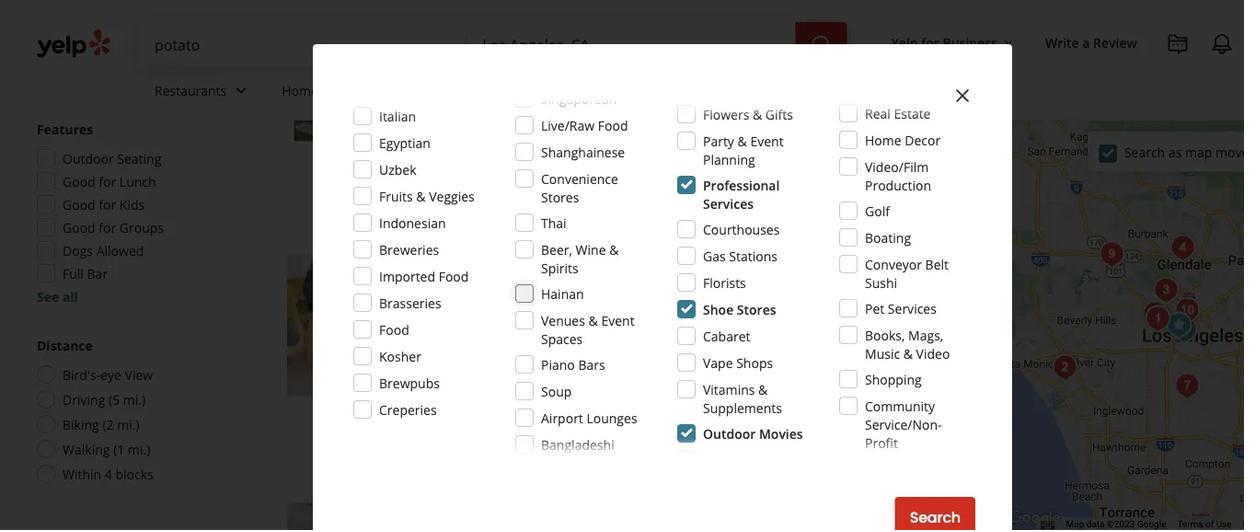 Task type: describe. For each thing, give the bounding box(es) containing it.
use
[[1216, 519, 1232, 530]]

professional services
[[703, 176, 780, 212]]

notifications image
[[1211, 33, 1233, 55]]

items..."
[[585, 137, 633, 155]]

(733 reviews)
[[581, 285, 660, 302]]

poutineries button
[[133, 1, 218, 29]]

1 horizontal spatial potato
[[597, 119, 640, 136]]

services for pet services
[[888, 300, 937, 317]]

venues & event spaces
[[541, 312, 635, 347]]

projects image
[[1167, 33, 1189, 55]]

a inside write a review "link"
[[1083, 34, 1090, 51]]

potato for humble potato
[[550, 254, 612, 280]]

humble potato link
[[473, 254, 612, 280]]

(231 reviews) link
[[581, 34, 660, 54]]

1 like from the left
[[518, 119, 539, 136]]

2 seating from the top
[[519, 430, 558, 445]]

gas
[[703, 247, 726, 265]]

dogs
[[63, 242, 93, 259]]

good for lunch
[[63, 173, 156, 190]]

a inside balls--with a name like the potato sack, they need more potato items..."
[[708, 119, 715, 136]]

shoe stores
[[703, 300, 776, 318]]

outdoor down the pretty
[[471, 430, 516, 445]]

a inside /burger place, pay a pretty steep price for..."
[[920, 368, 928, 385]]

(2
[[103, 416, 114, 433]]

humble
[[473, 254, 545, 280]]

humble potato image
[[287, 254, 430, 398]]

estate
[[894, 104, 931, 122]]

a right to
[[691, 368, 698, 385]]

search for search
[[910, 507, 961, 528]]

groups
[[120, 219, 164, 236]]

write
[[1045, 34, 1079, 51]]

courthouses
[[703, 220, 780, 238]]

services for home services
[[322, 82, 370, 99]]

good for groups
[[63, 219, 164, 236]]

pop-up restaurants button
[[37, 36, 167, 64]]

gifts
[[766, 105, 793, 123]]

google image
[[1005, 506, 1065, 530]]

16 checkmark v2 image for 2 . humble potato
[[572, 430, 587, 445]]

within 4 blocks
[[63, 465, 153, 483]]

shopping
[[865, 370, 922, 388]]

stores for shoe stores
[[737, 300, 776, 318]]

cool
[[701, 368, 726, 385]]

& for flowers
[[753, 105, 762, 123]]

delivery for the potato sack
[[591, 181, 634, 196]]

delivery for humble potato
[[591, 430, 634, 445]]

angel's tijuana tacos image
[[1169, 292, 1206, 329]]

creperies
[[379, 401, 437, 418]]

24 chevron down v2 image for more
[[597, 80, 619, 102]]

the inside balls--with a name like the potato sack, they need more potato items..."
[[780, 119, 802, 136]]

the baked potato image
[[1094, 236, 1130, 273]]

outdoor inside 'search' 'dialog'
[[703, 425, 756, 442]]

pretty
[[473, 386, 509, 404]]

/burger place, pay a pretty steep price for..."
[[473, 368, 928, 404]]

conveyor belt sushi
[[865, 255, 949, 291]]

the potato sack image
[[1140, 300, 1176, 337]]

american (new)
[[456, 314, 544, 330]]

group containing features
[[31, 120, 228, 306]]

potato for the potato sack
[[511, 5, 573, 31]]

full
[[63, 265, 84, 282]]

map data ©2023 google
[[1066, 519, 1166, 530]]

mi.) for biking (2 mi.)
[[117, 416, 140, 433]]

stores for convenience stores
[[541, 188, 579, 206]]

search image
[[810, 34, 833, 56]]

kosher
[[379, 347, 421, 365]]

home services
[[282, 82, 370, 99]]

review
[[1093, 34, 1138, 51]]

the
[[542, 119, 562, 136]]

1 . the potato sack
[[452, 5, 620, 31]]

1 seating from the top
[[519, 181, 558, 196]]

option group containing distance
[[31, 336, 228, 489]]

data
[[1087, 519, 1105, 530]]

belt
[[925, 255, 949, 273]]

asian
[[730, 368, 762, 385]]

1 outdoor seating from the top
[[471, 181, 558, 196]]

wine
[[576, 241, 606, 258]]

real estate
[[865, 104, 931, 122]]

walking (1 mi.)
[[63, 440, 150, 458]]

home services link
[[267, 66, 411, 120]]

4.3
[[559, 285, 577, 302]]

"i for the potato sack
[[473, 119, 481, 136]]

restaurants inside button
[[91, 42, 155, 57]]

stations
[[729, 247, 778, 265]]

as
[[1169, 143, 1182, 161]]

services for professional services
[[703, 195, 754, 212]]

up
[[73, 42, 88, 57]]

mi.) for walking (1 mi.)
[[128, 440, 150, 458]]

books,
[[865, 326, 905, 344]]

more link
[[547, 66, 634, 120]]

©2023
[[1107, 519, 1135, 530]]

& for vitamins
[[758, 381, 768, 398]]

home decor
[[865, 131, 941, 149]]

party
[[703, 132, 734, 150]]

yelp for business
[[891, 34, 998, 51]]

start order link for humble potato
[[827, 418, 941, 458]]

next image
[[401, 315, 423, 337]]

don't
[[484, 368, 515, 385]]

business categories element
[[140, 66, 1244, 120]]

go
[[657, 368, 672, 385]]

pm
[[549, 342, 569, 359]]

veggies
[[429, 187, 475, 205]]

4.2 star rating image
[[452, 36, 552, 55]]

seating
[[117, 150, 161, 167]]

convenience
[[541, 170, 618, 187]]

balls-
[[643, 119, 675, 136]]

nordstrom rack image
[[1161, 307, 1198, 344]]

mi.) for driving (5 mi.)
[[123, 391, 146, 408]]

brasseries
[[379, 294, 441, 312]]

home for home decor
[[865, 131, 902, 149]]

takeout for 2 . humble potato
[[667, 430, 711, 445]]

pay
[[895, 368, 917, 385]]

(1
[[113, 440, 124, 458]]

& for fruits
[[416, 187, 426, 205]]

until for humble
[[490, 342, 517, 359]]

dude,
[[557, 368, 592, 385]]

name
[[719, 119, 753, 136]]

search as map move
[[1125, 143, 1244, 161]]

flowers
[[703, 105, 749, 123]]

close image
[[952, 85, 974, 107]]

thai
[[541, 214, 567, 231]]

venues
[[541, 312, 585, 329]]

video
[[916, 345, 950, 362]]

reviews) for 1 . the potato sack
[[610, 36, 660, 53]]

previous image for 2
[[295, 315, 317, 337]]

outdoor seating
[[63, 150, 161, 167]]

good for good for groups
[[63, 219, 95, 236]]

potato corner image
[[1164, 230, 1201, 266]]

outdoor inside group
[[63, 150, 114, 167]]

for for kids
[[99, 196, 116, 213]]

"i quite like the fried potato
[[473, 119, 640, 136]]

start for 1 . the potato sack
[[844, 179, 879, 200]]

fruits & veggies
[[379, 187, 475, 205]]

production
[[865, 176, 931, 194]]

soup
[[541, 382, 572, 400]]

& inside books, mags, music & video
[[904, 345, 913, 362]]

slideshow element for 2
[[287, 254, 430, 398]]

more
[[561, 82, 593, 99]]



Task type: locate. For each thing, give the bounding box(es) containing it.
like inside balls--with a name like the potato sack, they need more potato items..."
[[756, 119, 777, 136]]

& inside beer, wine & spirits
[[609, 241, 619, 258]]

4.2
[[559, 36, 577, 53]]

keyboard shortcuts image
[[1040, 520, 1055, 530]]

1 vertical spatial reviews)
[[610, 285, 660, 302]]

"i up the need
[[473, 119, 481, 136]]

egyptian
[[379, 134, 431, 151]]

& left gifts
[[753, 105, 762, 123]]

good up good for kids at the top of the page
[[63, 173, 95, 190]]

view
[[125, 366, 153, 383]]

& for party
[[738, 132, 747, 150]]

0 vertical spatial reviews)
[[610, 36, 660, 53]]

2 like from the left
[[756, 119, 777, 136]]

community service/non- profit
[[865, 397, 942, 451]]

gas stations
[[703, 247, 778, 265]]

& up pay
[[904, 345, 913, 362]]

home for home services
[[282, 82, 318, 99]]

order for 1 . the potato sack
[[883, 179, 924, 200]]

1 vertical spatial search
[[910, 507, 961, 528]]

slideshow element
[[287, 5, 430, 148], [287, 254, 430, 398]]

event down (733 reviews) in the bottom of the page
[[601, 312, 635, 329]]

1 start order link from the top
[[827, 169, 941, 209]]

2 reviews) from the top
[[610, 285, 660, 302]]

0 horizontal spatial the
[[473, 5, 507, 31]]

seating
[[519, 181, 558, 196], [519, 430, 558, 445]]

like up more
[[518, 119, 539, 136]]

& inside vitamins & supplements
[[758, 381, 768, 398]]

1 order from the top
[[883, 179, 924, 200]]

2 start order link from the top
[[827, 418, 941, 458]]

start order for 2 . humble potato
[[844, 428, 924, 449]]

sushi
[[865, 274, 897, 291]]

quite
[[484, 119, 515, 136]]

0 horizontal spatial stores
[[541, 188, 579, 206]]

0 vertical spatial start
[[844, 179, 879, 200]]

1 vertical spatial seating
[[519, 430, 558, 445]]

1 16 checkmark v2 image from the top
[[572, 181, 587, 196]]

1 vertical spatial food
[[439, 267, 469, 285]]

food for imported food
[[439, 267, 469, 285]]

1 horizontal spatial search
[[1125, 143, 1165, 161]]

start order link for the potato sack
[[827, 169, 941, 209]]

services
[[322, 82, 370, 99], [703, 195, 754, 212], [888, 300, 937, 317]]

0 vertical spatial previous image
[[295, 66, 317, 88]]

restaurants right up
[[91, 42, 155, 57]]

1 vertical spatial good
[[63, 196, 95, 213]]

1 vertical spatial .
[[463, 254, 468, 280]]

1 horizontal spatial the
[[780, 119, 802, 136]]

food
[[598, 116, 628, 134], [439, 267, 469, 285], [379, 321, 409, 338]]

piano bars
[[541, 356, 605, 373]]

& right fruits
[[416, 187, 426, 205]]

terms of use link
[[1177, 519, 1232, 530]]

2 horizontal spatial food
[[598, 116, 628, 134]]

a right with
[[708, 119, 715, 136]]

(231
[[581, 36, 607, 53]]

1 vertical spatial delivery
[[591, 430, 634, 445]]

start order link up boating
[[827, 169, 941, 209]]

potato up 4.2 link
[[511, 5, 573, 31]]

good down the good for lunch
[[63, 196, 95, 213]]

2 good from the top
[[63, 196, 95, 213]]

food for live/raw food
[[598, 116, 628, 134]]

1 vertical spatial start order
[[844, 428, 924, 449]]

business
[[943, 34, 998, 51]]

0 vertical spatial start order
[[844, 179, 924, 200]]

yelp for business button
[[884, 26, 1023, 59]]

2 vertical spatial good
[[63, 219, 95, 236]]

louders image
[[1137, 296, 1174, 333]]

24 chevron down v2 image inside restaurants link
[[230, 80, 252, 102]]

good
[[63, 173, 95, 190], [63, 196, 95, 213], [63, 219, 95, 236]]

until up the quite
[[498, 93, 525, 110]]

restaurants link
[[140, 66, 267, 120]]

takeout down /burger place, pay a pretty steep price for..."
[[667, 430, 711, 445]]

move
[[1216, 143, 1244, 161]]

0 vertical spatial food
[[598, 116, 628, 134]]

for right yelp
[[921, 34, 940, 51]]

order for 2 . humble potato
[[883, 428, 924, 449]]

4.3 link
[[559, 283, 577, 303]]

1 horizontal spatial stores
[[737, 300, 776, 318]]

2
[[452, 254, 463, 280]]

a right write
[[1083, 34, 1090, 51]]

burgers
[[559, 314, 602, 330]]

lunch
[[120, 173, 156, 190]]

outdoor seating down more
[[471, 181, 558, 196]]

1 previous image from the top
[[295, 66, 317, 88]]

potato down '"i quite like the fried potato'
[[542, 137, 582, 155]]

2 previous image from the top
[[295, 315, 317, 337]]

/burger
[[809, 368, 854, 385]]

24 chevron down v2 image right more
[[597, 80, 619, 102]]

(733 reviews) link
[[581, 283, 660, 303]]

balls--with a name like the potato sack, they need more potato items..."
[[473, 119, 908, 155]]

1 24 chevron down v2 image from the left
[[230, 80, 252, 102]]

1 horizontal spatial event
[[750, 132, 784, 150]]

1 vertical spatial slideshow element
[[287, 254, 430, 398]]

"i for humble potato
[[473, 368, 481, 385]]

0 vertical spatial "i
[[473, 119, 481, 136]]

7:00
[[528, 93, 554, 110]]

1 vertical spatial potato
[[806, 119, 845, 136]]

16 chevron down v2 image
[[1001, 36, 1016, 50]]

spaces
[[541, 330, 583, 347]]

3 good from the top
[[63, 219, 95, 236]]

pet services
[[865, 300, 937, 317]]

see all
[[37, 288, 78, 305]]

1 start order from the top
[[844, 179, 924, 200]]

search dialog
[[0, 0, 1244, 530]]

0 vertical spatial good
[[63, 173, 95, 190]]

24 chevron down v2 image
[[230, 80, 252, 102], [597, 80, 619, 102]]

1 . from the top
[[463, 5, 468, 31]]

2 vertical spatial mi.)
[[128, 440, 150, 458]]

0 vertical spatial outdoor seating
[[471, 181, 558, 196]]

1 delivery from the top
[[591, 181, 634, 196]]

0 horizontal spatial like
[[518, 119, 539, 136]]

0 vertical spatial stores
[[541, 188, 579, 206]]

map region
[[800, 0, 1244, 530]]

stores right shoe
[[737, 300, 776, 318]]

2 24 chevron down v2 image from the left
[[597, 80, 619, 102]]

1 horizontal spatial home
[[865, 131, 902, 149]]

when
[[595, 368, 628, 385]]

0 vertical spatial takeout
[[667, 181, 711, 196]]

reviews) right (231
[[610, 36, 660, 53]]

1 vertical spatial outdoor seating
[[471, 430, 558, 445]]

2 vertical spatial services
[[888, 300, 937, 317]]

start order link down community
[[827, 418, 941, 458]]

conveyor
[[865, 255, 922, 273]]

outdoor up the good for lunch
[[63, 150, 114, 167]]

for
[[921, 34, 940, 51], [99, 173, 116, 190], [99, 196, 116, 213], [99, 219, 116, 236]]

.
[[463, 5, 468, 31], [463, 254, 468, 280]]

map
[[1185, 143, 1212, 161]]

2 order from the top
[[883, 428, 924, 449]]

& right wine
[[609, 241, 619, 258]]

24 chevron down v2 image left "home services"
[[230, 80, 252, 102]]

the up the 4.2 star rating image
[[473, 5, 507, 31]]

for for lunch
[[99, 173, 116, 190]]

0 vertical spatial until
[[498, 93, 525, 110]]

1
[[452, 5, 463, 31]]

& up the planning
[[738, 132, 747, 150]]

services inside business categories element
[[322, 82, 370, 99]]

the potato sack link
[[473, 5, 620, 31]]

video/film production
[[865, 158, 931, 194]]

vape
[[703, 354, 733, 371]]

16 checkmark v2 image down airport lounges
[[572, 430, 587, 445]]

0 vertical spatial event
[[750, 132, 784, 150]]

within
[[63, 465, 101, 483]]

0 vertical spatial delivery
[[591, 181, 634, 196]]

kids
[[120, 196, 145, 213]]

for down the good for lunch
[[99, 196, 116, 213]]

. for 2
[[463, 254, 468, 280]]

services inside professional services
[[703, 195, 754, 212]]

poutine brothers image
[[1169, 368, 1206, 404]]

start order
[[844, 179, 924, 200], [844, 428, 924, 449]]

event down gifts
[[750, 132, 784, 150]]

1 vertical spatial "i
[[473, 368, 481, 385]]

1 vertical spatial group
[[31, 120, 228, 306]]

mister fried potato image
[[1241, 315, 1244, 352]]

delivery down items..."
[[591, 181, 634, 196]]

& inside party & event planning
[[738, 132, 747, 150]]

0 vertical spatial order
[[883, 179, 924, 200]]

potato up 4.3 link
[[550, 254, 612, 280]]

good for good for lunch
[[63, 173, 95, 190]]

2 horizontal spatial potato
[[765, 368, 809, 385]]

16 close v2 image
[[452, 181, 467, 196]]

restaurants down poutineries button
[[155, 82, 227, 99]]

group
[[33, 0, 228, 89], [31, 120, 228, 306]]

american
[[456, 314, 509, 330]]

until up don't
[[490, 342, 517, 359]]

1 reviews) from the top
[[610, 36, 660, 53]]

1 vertical spatial previous image
[[295, 315, 317, 337]]

like right name
[[756, 119, 777, 136]]

event for venues & event spaces
[[601, 312, 635, 329]]

fried
[[565, 119, 593, 136]]

previous image
[[295, 66, 317, 88], [295, 315, 317, 337]]

2 vertical spatial potato
[[550, 254, 612, 280]]

1 vertical spatial mi.)
[[117, 416, 140, 433]]

1 horizontal spatial like
[[756, 119, 777, 136]]

lounges
[[587, 409, 637, 427]]

0 vertical spatial home
[[282, 82, 318, 99]]

takeout for 1 . the potato sack
[[667, 181, 711, 196]]

mi.) right (2 on the left bottom
[[117, 416, 140, 433]]

seating up thai
[[519, 181, 558, 196]]

potato left 'sack,' at the right
[[806, 119, 845, 136]]

24 chevron down v2 image for restaurants
[[230, 80, 252, 102]]

1 horizontal spatial food
[[439, 267, 469, 285]]

2 . from the top
[[463, 254, 468, 280]]

sandwiches button
[[613, 313, 685, 331]]

food up kosher
[[379, 321, 409, 338]]

tomorrow
[[580, 93, 641, 110]]

event inside party & event planning
[[750, 132, 784, 150]]

9:00
[[521, 342, 546, 359]]

1 vertical spatial takeout
[[667, 430, 711, 445]]

0 vertical spatial potato
[[597, 119, 640, 136]]

order down video/film
[[883, 179, 924, 200]]

reviews)
[[610, 36, 660, 53], [610, 285, 660, 302]]

biking
[[63, 416, 99, 433]]

2 delivery from the top
[[591, 430, 634, 445]]

a right pay
[[920, 368, 928, 385]]

food up items..."
[[598, 116, 628, 134]]

start for 2 . humble potato
[[844, 428, 879, 449]]

outdoor movies
[[703, 425, 803, 442]]

(733
[[581, 285, 607, 302]]

terms
[[1177, 519, 1203, 530]]

stores inside convenience stores
[[541, 188, 579, 206]]

0 vertical spatial restaurants
[[91, 42, 155, 57]]

planning
[[703, 150, 755, 168]]

1 vertical spatial the
[[780, 119, 802, 136]]

& up the supplements
[[758, 381, 768, 398]]

4.3 star rating image
[[452, 285, 552, 304]]

previous image for 1
[[295, 66, 317, 88]]

the potato sack image
[[287, 5, 430, 148]]

for up good for kids at the top of the page
[[99, 173, 116, 190]]

1 vertical spatial potato
[[542, 137, 582, 155]]

bird's-
[[63, 366, 100, 383]]

vans image
[[1166, 312, 1203, 348]]

outdoor right 16 close v2 icon
[[471, 181, 516, 196]]

"i left don't
[[473, 368, 481, 385]]

0 vertical spatial search
[[1125, 143, 1165, 161]]

search inside button
[[910, 507, 961, 528]]

24 chevron down v2 image inside the more link
[[597, 80, 619, 102]]

1 vertical spatial order
[[883, 428, 924, 449]]

mags,
[[908, 326, 944, 344]]

brewpubs
[[379, 374, 440, 392]]

1 vertical spatial event
[[601, 312, 635, 329]]

good for good for kids
[[63, 196, 95, 213]]

group containing poutineries
[[33, 0, 228, 89]]

community
[[865, 397, 935, 415]]

house of mash image
[[1148, 272, 1185, 309]]

0 vertical spatial services
[[322, 82, 370, 99]]

potato right asian
[[765, 368, 809, 385]]

1 vertical spatial 16 checkmark v2 image
[[572, 430, 587, 445]]

real
[[865, 104, 891, 122]]

pet
[[865, 300, 885, 317]]

1 vertical spatial services
[[703, 195, 754, 212]]

terms of use
[[1177, 519, 1232, 530]]

1 start from the top
[[844, 179, 879, 200]]

0 horizontal spatial potato
[[542, 137, 582, 155]]

blocks
[[115, 465, 153, 483]]

for for business
[[921, 34, 940, 51]]

0 vertical spatial group
[[33, 0, 228, 89]]

the right name
[[780, 119, 802, 136]]

0 vertical spatial mi.)
[[123, 391, 146, 408]]

0 vertical spatial potato
[[511, 5, 573, 31]]

florists
[[703, 274, 746, 291]]

good up "dogs"
[[63, 219, 95, 236]]

option group
[[31, 336, 228, 489]]

. for 1
[[463, 5, 468, 31]]

1 slideshow element from the top
[[287, 5, 430, 148]]

0 vertical spatial slideshow element
[[287, 5, 430, 148]]

2 takeout from the top
[[667, 430, 711, 445]]

2 16 checkmark v2 image from the top
[[572, 430, 587, 445]]

mi.) right (1
[[128, 440, 150, 458]]

0 vertical spatial the
[[473, 5, 507, 31]]

1 vertical spatial stores
[[737, 300, 776, 318]]

1 vertical spatial home
[[865, 131, 902, 149]]

2 start order from the top
[[844, 428, 924, 449]]

2 outdoor seating from the top
[[471, 430, 558, 445]]

start down community
[[844, 428, 879, 449]]

eye
[[100, 366, 121, 383]]

delivery down lounges
[[591, 430, 634, 445]]

0 vertical spatial 16 checkmark v2 image
[[572, 181, 587, 196]]

stores up thai
[[541, 188, 579, 206]]

16 checkmark v2 image down shanghainese
[[572, 181, 587, 196]]

1 horizontal spatial services
[[703, 195, 754, 212]]

shoe
[[703, 300, 734, 318]]

0 horizontal spatial food
[[379, 321, 409, 338]]

start order down community
[[844, 428, 924, 449]]

need
[[473, 137, 503, 155]]

home inside 'search' 'dialog'
[[865, 131, 902, 149]]

search for search as map move
[[1125, 143, 1165, 161]]

1 horizontal spatial 24 chevron down v2 image
[[597, 80, 619, 102]]

$$
[[693, 314, 707, 331]]

0 vertical spatial start order link
[[827, 169, 941, 209]]

0 vertical spatial .
[[463, 5, 468, 31]]

start order link
[[827, 169, 941, 209], [827, 418, 941, 458]]

1 vertical spatial start order link
[[827, 418, 941, 458]]

to
[[675, 368, 687, 385]]

bar
[[87, 265, 108, 282]]

2 horizontal spatial services
[[888, 300, 937, 317]]

. up the 4.2 star rating image
[[463, 5, 468, 31]]

& for venues
[[589, 312, 598, 329]]

event for party & event planning
[[750, 132, 784, 150]]

outdoor
[[63, 150, 114, 167], [471, 181, 516, 196], [703, 425, 756, 442], [471, 430, 516, 445]]

potato up items..."
[[597, 119, 640, 136]]

2 vertical spatial food
[[379, 321, 409, 338]]

start up golf
[[844, 179, 879, 200]]

1 vertical spatial until
[[490, 342, 517, 359]]

potato inside balls--with a name like the potato sack, they need more potato items..."
[[806, 119, 845, 136]]

for for groups
[[99, 219, 116, 236]]

reviews) up sandwiches
[[610, 285, 660, 302]]

None search field
[[140, 22, 851, 66]]

2 start from the top
[[844, 428, 879, 449]]

-
[[675, 119, 679, 136]]

1 takeout from the top
[[667, 181, 711, 196]]

for down good for kids at the top of the page
[[99, 219, 116, 236]]

start order up golf
[[844, 179, 924, 200]]

start order for 1 . the potato sack
[[844, 179, 924, 200]]

mi.)
[[123, 391, 146, 408], [117, 416, 140, 433], [128, 440, 150, 458]]

0 horizontal spatial search
[[910, 507, 961, 528]]

humble potato image
[[1047, 349, 1084, 386]]

0 vertical spatial seating
[[519, 181, 558, 196]]

restaurants inside business categories element
[[155, 82, 227, 99]]

party & event planning
[[703, 132, 784, 168]]

1 good from the top
[[63, 173, 95, 190]]

professional
[[703, 176, 780, 194]]

outdoor down the supplements
[[703, 425, 756, 442]]

user actions element
[[877, 23, 1244, 136]]

2 slideshow element from the top
[[287, 254, 430, 398]]

seating down airport
[[519, 430, 558, 445]]

reviews) for 2 . humble potato
[[610, 285, 660, 302]]

for inside button
[[921, 34, 940, 51]]

2 "i from the top
[[473, 368, 481, 385]]

food right 'imported'
[[439, 267, 469, 285]]

video/film
[[865, 158, 929, 175]]

0 horizontal spatial services
[[322, 82, 370, 99]]

outdoor seating down steep
[[471, 430, 558, 445]]

shanghainese
[[541, 143, 625, 161]]

0 horizontal spatial event
[[601, 312, 635, 329]]

all
[[62, 288, 78, 305]]

& inside the venues & event spaces
[[589, 312, 598, 329]]

mi.) right (5
[[123, 391, 146, 408]]

pop-up restaurants
[[49, 42, 155, 57]]

event inside the venues & event spaces
[[601, 312, 635, 329]]

slideshow element for 1
[[287, 5, 430, 148]]

16 checkmark v2 image for 1 . the potato sack
[[572, 181, 587, 196]]

restaurants
[[91, 42, 155, 57], [155, 82, 227, 99]]

0 horizontal spatial 24 chevron down v2 image
[[230, 80, 252, 102]]

order down community
[[883, 428, 924, 449]]

(new)
[[512, 314, 544, 330]]

1 "i from the top
[[473, 119, 481, 136]]

&
[[753, 105, 762, 123], [738, 132, 747, 150], [416, 187, 426, 205], [609, 241, 619, 258], [589, 312, 598, 329], [904, 345, 913, 362], [758, 381, 768, 398]]

. left the humble
[[463, 254, 468, 280]]

2 vertical spatial potato
[[765, 368, 809, 385]]

0 horizontal spatial home
[[282, 82, 318, 99]]

1 vertical spatial start
[[844, 428, 879, 449]]

& down (733
[[589, 312, 598, 329]]

takeout down the planning
[[667, 181, 711, 196]]

potato inside balls--with a name like the potato sack, they need more potato items..."
[[542, 137, 582, 155]]

"i don't know, dude, when you go to a cool asian potato
[[473, 368, 809, 385]]

16 checkmark v2 image
[[572, 181, 587, 196], [572, 430, 587, 445]]

until 9:00 pm
[[490, 342, 569, 359]]

until for the
[[498, 93, 525, 110]]

1 vertical spatial restaurants
[[155, 82, 227, 99]]

home inside business categories element
[[282, 82, 318, 99]]

decor
[[905, 131, 941, 149]]



Task type: vqa. For each thing, say whether or not it's contained in the screenshot.
The Potato Sack link
yes



